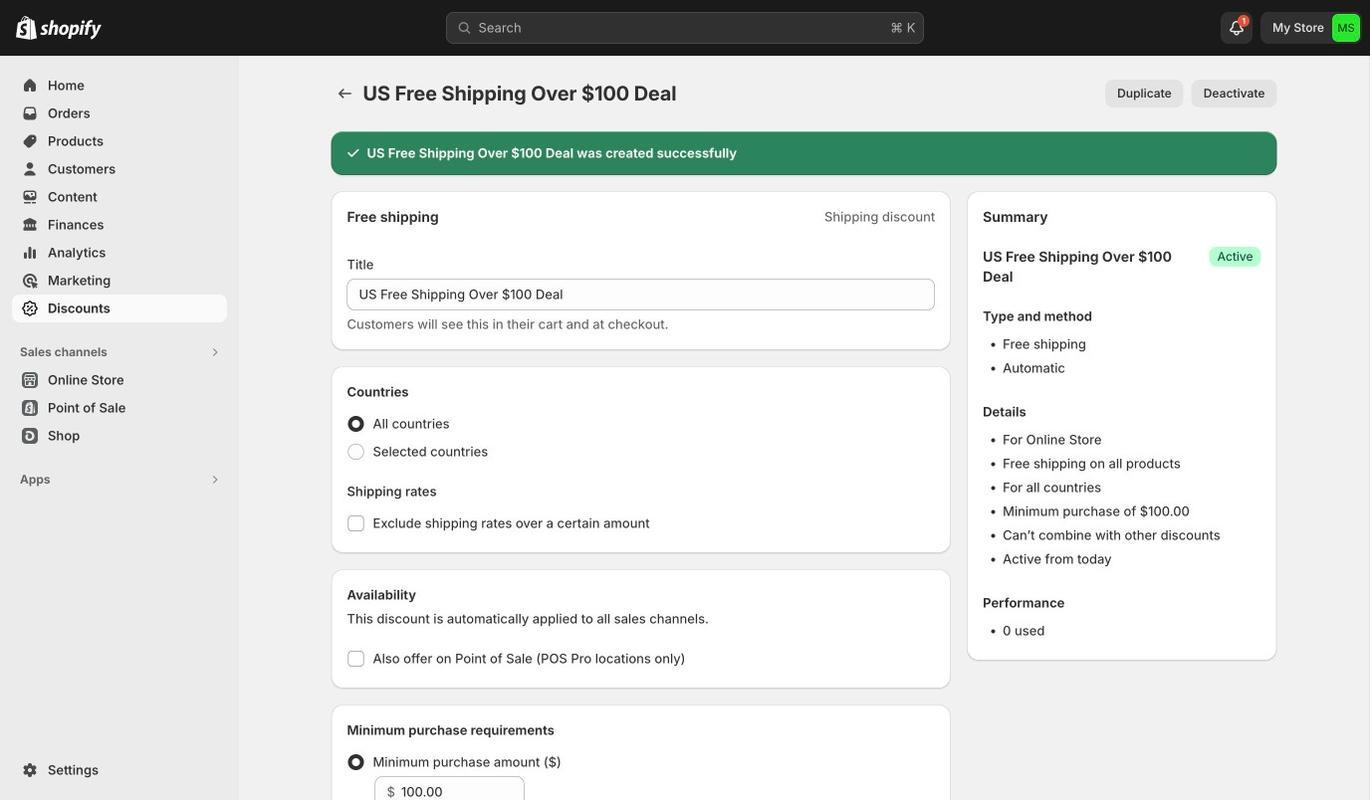 Task type: locate. For each thing, give the bounding box(es) containing it.
0.00 text field
[[401, 777, 524, 801]]

None text field
[[347, 279, 935, 311]]

1 horizontal spatial shopify image
[[40, 20, 102, 40]]

shopify image
[[16, 16, 37, 40], [40, 20, 102, 40]]

my store image
[[1332, 14, 1360, 42]]



Task type: vqa. For each thing, say whether or not it's contained in the screenshot.
THE SHOPIFY image to the left
yes



Task type: describe. For each thing, give the bounding box(es) containing it.
0 horizontal spatial shopify image
[[16, 16, 37, 40]]



